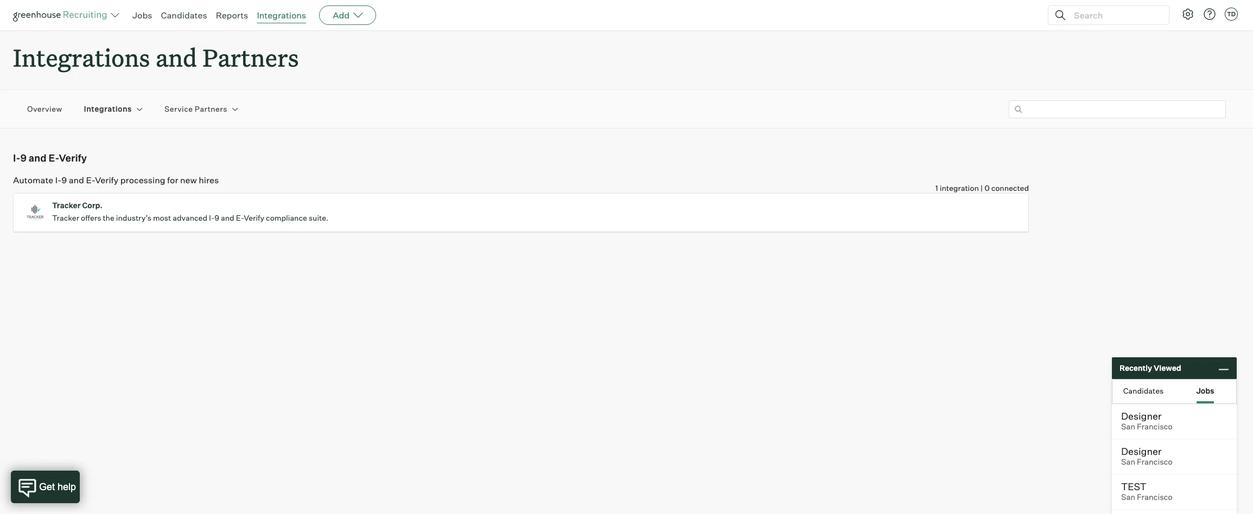 Task type: vqa. For each thing, say whether or not it's contained in the screenshot.
TEST
yes



Task type: describe. For each thing, give the bounding box(es) containing it.
1 horizontal spatial jobs
[[1197, 386, 1215, 395]]

e- inside tracker corp. tracker offers the industry's most advanced i-9 and e-verify compliance suite.
[[236, 213, 244, 223]]

9 inside tracker corp. tracker offers the industry's most advanced i-9 and e-verify compliance suite.
[[215, 213, 219, 223]]

1 vertical spatial integrations
[[13, 41, 150, 73]]

and up "corp."
[[69, 175, 84, 186]]

0 horizontal spatial 9
[[20, 152, 27, 164]]

Search text field
[[1072, 7, 1160, 23]]

integrations and partners
[[13, 41, 299, 73]]

i- inside tracker corp. tracker offers the industry's most advanced i-9 and e-verify compliance suite.
[[209, 213, 215, 223]]

2 designer san francisco from the top
[[1122, 446, 1173, 467]]

overview
[[27, 104, 62, 114]]

automate
[[13, 175, 53, 186]]

francisco inside test san francisco
[[1137, 493, 1173, 503]]

service partners link
[[165, 104, 227, 115]]

partners inside service partners link
[[195, 104, 227, 114]]

1 designer from the top
[[1122, 410, 1162, 422]]

0 horizontal spatial i-
[[13, 152, 20, 164]]

reports
[[216, 10, 248, 21]]

|
[[981, 184, 983, 193]]

1 designer san francisco from the top
[[1122, 410, 1173, 432]]

processing
[[120, 175, 165, 186]]

advanced
[[173, 213, 207, 223]]

2 san from the top
[[1122, 458, 1136, 467]]

hires
[[199, 175, 219, 186]]

test
[[1122, 481, 1147, 493]]

offers
[[81, 213, 101, 223]]

tracker corp. tracker offers the industry's most advanced i-9 and e-verify compliance suite.
[[52, 201, 329, 223]]

connected
[[992, 184, 1029, 193]]

the
[[103, 213, 114, 223]]

corp.
[[82, 201, 102, 210]]

reports link
[[216, 10, 248, 21]]

overview link
[[27, 104, 62, 115]]

1
[[936, 184, 938, 193]]

candidates inside tab list
[[1124, 386, 1164, 395]]

and inside tracker corp. tracker offers the industry's most advanced i-9 and e-verify compliance suite.
[[221, 213, 234, 223]]

0 vertical spatial verify
[[59, 152, 87, 164]]

2 francisco from the top
[[1137, 458, 1173, 467]]

0 vertical spatial e-
[[49, 152, 59, 164]]

recently viewed
[[1120, 364, 1182, 373]]

0 vertical spatial candidates
[[161, 10, 207, 21]]



Task type: locate. For each thing, give the bounding box(es) containing it.
candidates
[[161, 10, 207, 21], [1124, 386, 1164, 395]]

francisco
[[1137, 422, 1173, 432], [1137, 458, 1173, 467], [1137, 493, 1173, 503]]

1 vertical spatial candidates
[[1124, 386, 1164, 395]]

and
[[156, 41, 197, 73], [29, 152, 47, 164], [69, 175, 84, 186], [221, 213, 234, 223]]

i- up automate
[[13, 152, 20, 164]]

1 san from the top
[[1122, 422, 1136, 432]]

e- up automate
[[49, 152, 59, 164]]

0
[[985, 184, 990, 193]]

designer san francisco
[[1122, 410, 1173, 432], [1122, 446, 1173, 467]]

e- up "corp."
[[86, 175, 95, 186]]

0 vertical spatial tracker
[[52, 201, 81, 210]]

2 vertical spatial integrations
[[84, 104, 132, 114]]

and right advanced
[[221, 213, 234, 223]]

1 horizontal spatial i-
[[55, 175, 61, 186]]

0 vertical spatial francisco
[[1137, 422, 1173, 432]]

verify up "corp."
[[95, 175, 118, 186]]

san inside test san francisco
[[1122, 493, 1136, 503]]

i- right advanced
[[209, 213, 215, 223]]

greenhouse recruiting image
[[13, 9, 111, 22]]

1 vertical spatial integrations link
[[84, 104, 132, 115]]

2 vertical spatial e-
[[236, 213, 244, 223]]

partners
[[203, 41, 299, 73], [195, 104, 227, 114]]

and up automate
[[29, 152, 47, 164]]

tracker left the offers
[[52, 213, 79, 223]]

1 vertical spatial designer san francisco
[[1122, 446, 1173, 467]]

2 vertical spatial verify
[[244, 213, 264, 223]]

verify
[[59, 152, 87, 164], [95, 175, 118, 186], [244, 213, 264, 223]]

2 designer from the top
[[1122, 446, 1162, 458]]

verify left compliance
[[244, 213, 264, 223]]

compliance
[[266, 213, 307, 223]]

jobs
[[132, 10, 152, 21], [1197, 386, 1215, 395]]

1 vertical spatial e-
[[86, 175, 95, 186]]

0 vertical spatial 9
[[20, 152, 27, 164]]

1 francisco from the top
[[1137, 422, 1173, 432]]

1 horizontal spatial candidates
[[1124, 386, 1164, 395]]

e-
[[49, 152, 59, 164], [86, 175, 95, 186], [236, 213, 244, 223]]

tracker left "corp."
[[52, 201, 81, 210]]

2 horizontal spatial verify
[[244, 213, 264, 223]]

designer up test
[[1122, 446, 1162, 458]]

1 vertical spatial partners
[[195, 104, 227, 114]]

td button
[[1225, 8, 1238, 21]]

automate i-9 and e-verify processing for new hires
[[13, 175, 219, 186]]

1 horizontal spatial e-
[[86, 175, 95, 186]]

tab list
[[1113, 380, 1237, 404]]

1 horizontal spatial verify
[[95, 175, 118, 186]]

0 horizontal spatial jobs
[[132, 10, 152, 21]]

suite.
[[309, 213, 329, 223]]

0 vertical spatial designer
[[1122, 410, 1162, 422]]

2 vertical spatial 9
[[215, 213, 219, 223]]

9 down i-9 and e-verify
[[61, 175, 67, 186]]

1 horizontal spatial integrations link
[[257, 10, 306, 21]]

e- left compliance
[[236, 213, 244, 223]]

0 vertical spatial san
[[1122, 422, 1136, 432]]

designer down 'recently'
[[1122, 410, 1162, 422]]

verify up automate i-9 and e-verify processing for new hires
[[59, 152, 87, 164]]

1 vertical spatial 9
[[61, 175, 67, 186]]

0 vertical spatial i-
[[13, 152, 20, 164]]

0 vertical spatial partners
[[203, 41, 299, 73]]

candidates link
[[161, 10, 207, 21]]

9 right advanced
[[215, 213, 219, 223]]

viewed
[[1154, 364, 1182, 373]]

integration
[[940, 184, 979, 193]]

integrations
[[257, 10, 306, 21], [13, 41, 150, 73], [84, 104, 132, 114]]

designer san francisco down recently viewed
[[1122, 410, 1173, 432]]

1 vertical spatial jobs
[[1197, 386, 1215, 395]]

service
[[165, 104, 193, 114]]

configure image
[[1182, 8, 1195, 21]]

9
[[20, 152, 27, 164], [61, 175, 67, 186], [215, 213, 219, 223]]

td
[[1227, 10, 1236, 18]]

add button
[[319, 5, 376, 25]]

tracker
[[52, 201, 81, 210], [52, 213, 79, 223]]

integrations link
[[257, 10, 306, 21], [84, 104, 132, 115]]

candidates down recently viewed
[[1124, 386, 1164, 395]]

verify inside tracker corp. tracker offers the industry's most advanced i-9 and e-verify compliance suite.
[[244, 213, 264, 223]]

0 horizontal spatial integrations link
[[84, 104, 132, 115]]

partners down reports
[[203, 41, 299, 73]]

designer
[[1122, 410, 1162, 422], [1122, 446, 1162, 458]]

candidates right jobs link
[[161, 10, 207, 21]]

i-9 and e-verify
[[13, 152, 87, 164]]

tab list containing candidates
[[1113, 380, 1237, 404]]

1 vertical spatial verify
[[95, 175, 118, 186]]

0 vertical spatial jobs
[[132, 10, 152, 21]]

0 horizontal spatial e-
[[49, 152, 59, 164]]

2 vertical spatial san
[[1122, 493, 1136, 503]]

recently
[[1120, 364, 1152, 373]]

1 tracker from the top
[[52, 201, 81, 210]]

0 horizontal spatial candidates
[[161, 10, 207, 21]]

partners right service
[[195, 104, 227, 114]]

and down candidates link
[[156, 41, 197, 73]]

new
[[180, 175, 197, 186]]

2 horizontal spatial e-
[[236, 213, 244, 223]]

most
[[153, 213, 171, 223]]

i-
[[13, 152, 20, 164], [55, 175, 61, 186], [209, 213, 215, 223]]

td button
[[1223, 5, 1240, 23]]

1 integration | 0 connected
[[936, 184, 1029, 193]]

1 vertical spatial tracker
[[52, 213, 79, 223]]

designer san francisco up test
[[1122, 446, 1173, 467]]

1 vertical spatial francisco
[[1137, 458, 1173, 467]]

industry's
[[116, 213, 151, 223]]

service partners
[[165, 104, 227, 114]]

1 vertical spatial designer
[[1122, 446, 1162, 458]]

3 san from the top
[[1122, 493, 1136, 503]]

1 vertical spatial i-
[[55, 175, 61, 186]]

jobs link
[[132, 10, 152, 21]]

9 up automate
[[20, 152, 27, 164]]

i- down i-9 and e-verify
[[55, 175, 61, 186]]

1 vertical spatial san
[[1122, 458, 1136, 467]]

0 vertical spatial designer san francisco
[[1122, 410, 1173, 432]]

0 horizontal spatial verify
[[59, 152, 87, 164]]

None text field
[[1009, 100, 1226, 118]]

0 vertical spatial integrations link
[[257, 10, 306, 21]]

1 horizontal spatial 9
[[61, 175, 67, 186]]

0 vertical spatial integrations
[[257, 10, 306, 21]]

san
[[1122, 422, 1136, 432], [1122, 458, 1136, 467], [1122, 493, 1136, 503]]

2 horizontal spatial i-
[[209, 213, 215, 223]]

2 vertical spatial francisco
[[1137, 493, 1173, 503]]

2 vertical spatial i-
[[209, 213, 215, 223]]

test san francisco
[[1122, 481, 1173, 503]]

2 horizontal spatial 9
[[215, 213, 219, 223]]

add
[[333, 10, 350, 21]]

for
[[167, 175, 178, 186]]

2 tracker from the top
[[52, 213, 79, 223]]

3 francisco from the top
[[1137, 493, 1173, 503]]



